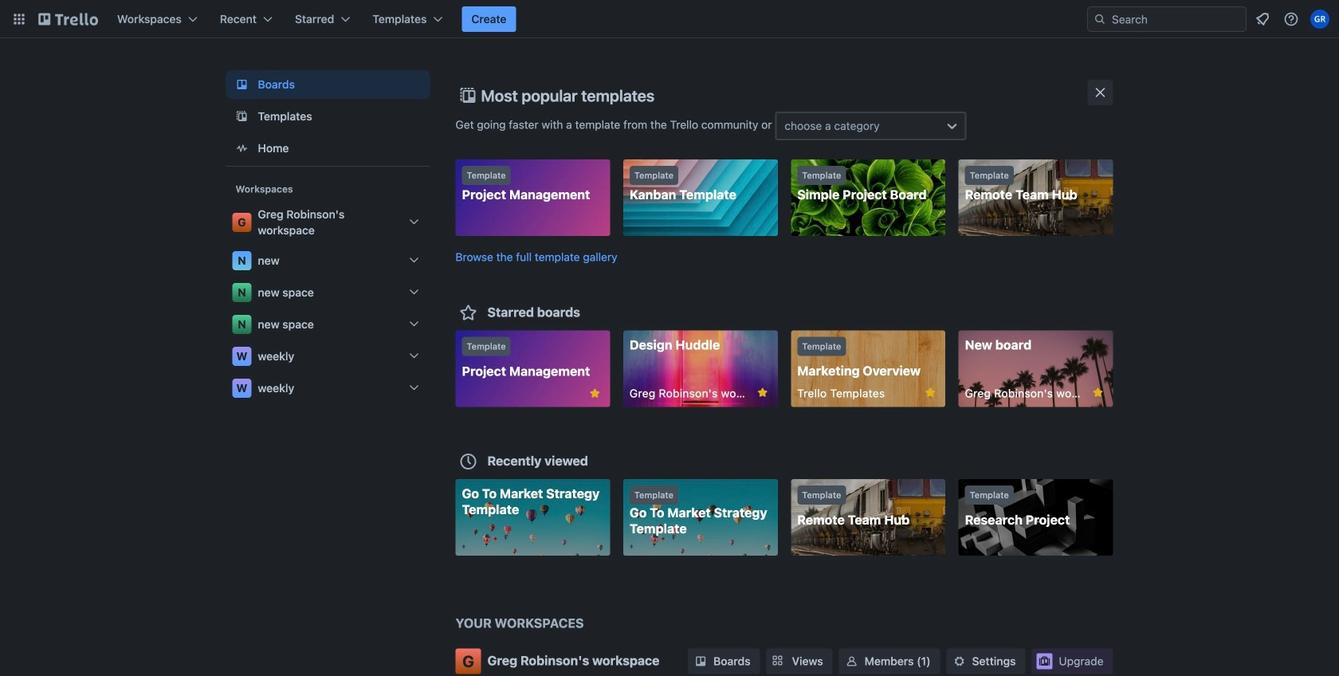 Task type: vqa. For each thing, say whether or not it's contained in the screenshot.
the search icon
yes



Task type: locate. For each thing, give the bounding box(es) containing it.
0 notifications image
[[1254, 10, 1273, 29]]

click to unstar this board. it will be removed from your starred list. image
[[756, 386, 770, 400], [588, 386, 602, 401]]

1 horizontal spatial sm image
[[952, 654, 968, 670]]

1 sm image from the left
[[693, 654, 709, 670]]

open information menu image
[[1284, 11, 1300, 27]]

0 horizontal spatial sm image
[[693, 654, 709, 670]]

1 horizontal spatial click to unstar this board. it will be removed from your starred list. image
[[756, 386, 770, 400]]

primary element
[[0, 0, 1340, 38]]

sm image
[[693, 654, 709, 670], [952, 654, 968, 670]]

Search field
[[1088, 6, 1247, 32]]

back to home image
[[38, 6, 98, 32]]

search image
[[1094, 13, 1107, 26]]



Task type: describe. For each thing, give the bounding box(es) containing it.
template board image
[[233, 107, 252, 126]]

greg robinson (gregrobinson96) image
[[1311, 10, 1330, 29]]

0 horizontal spatial click to unstar this board. it will be removed from your starred list. image
[[588, 386, 602, 401]]

2 sm image from the left
[[952, 654, 968, 670]]

board image
[[233, 75, 252, 94]]

click to unstar this board. it will be removed from your starred list. image
[[924, 386, 938, 400]]

home image
[[233, 139, 252, 158]]

sm image
[[844, 654, 860, 670]]



